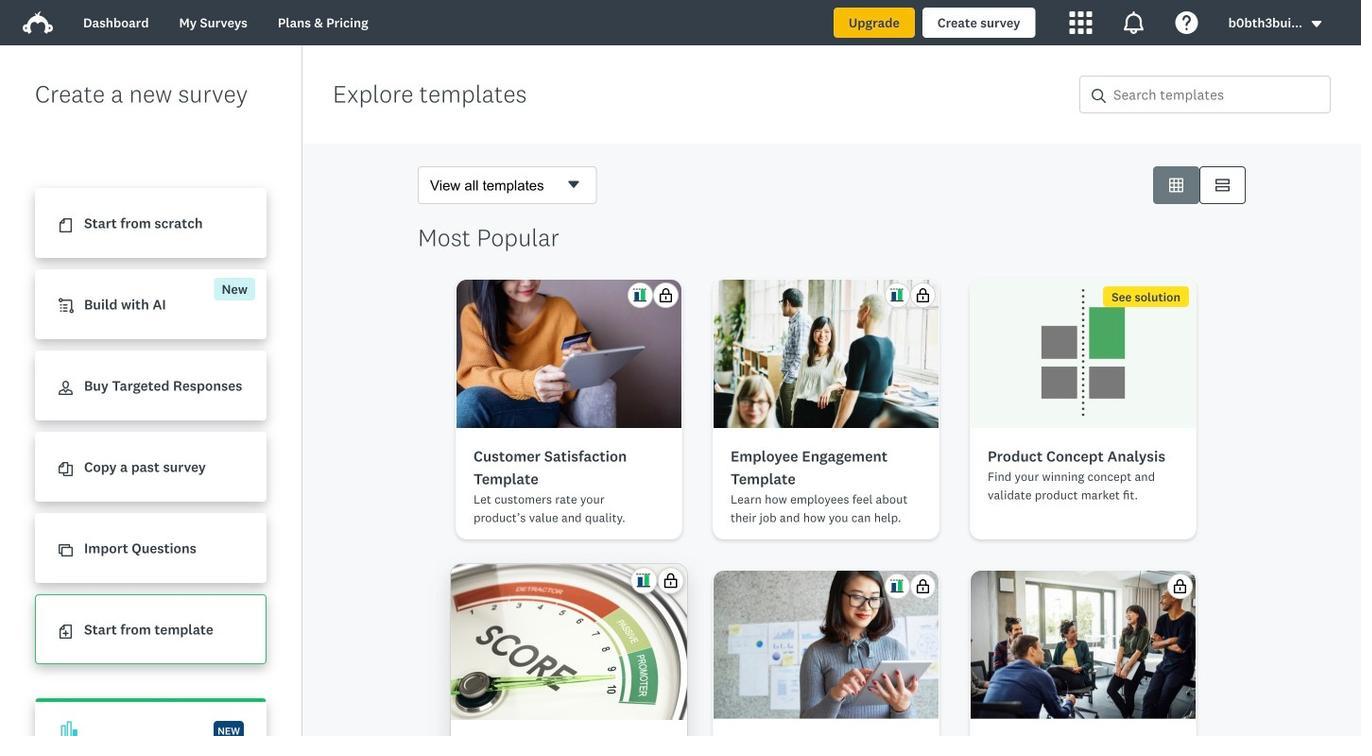 Task type: describe. For each thing, give the bounding box(es) containing it.
net promoter® score (nps) template image
[[451, 565, 687, 720]]

product concept analysis image
[[971, 280, 1196, 428]]

help icon image
[[1176, 11, 1198, 34]]

documentplus image
[[59, 625, 73, 639]]

customer satisfaction template image
[[457, 280, 682, 428]]

software and app customer feedback with nps® image
[[714, 571, 939, 719]]



Task type: locate. For each thing, give the bounding box(es) containing it.
Search templates field
[[1106, 77, 1330, 113]]

search image
[[1092, 89, 1106, 103]]

lock image
[[659, 288, 673, 303], [663, 573, 678, 588], [916, 580, 930, 594], [1173, 580, 1187, 594]]

lock image for customer satisfaction template image
[[659, 288, 673, 303]]

document image
[[59, 219, 73, 233]]

user image
[[59, 381, 73, 395]]

lock image for software and app customer feedback with nps® "image"
[[916, 580, 930, 594]]

grid image
[[1169, 178, 1184, 192]]

notification center icon image
[[1123, 11, 1145, 34]]

lock image for net promoter® score (nps) template image
[[663, 573, 678, 588]]

employee engagement template image
[[714, 280, 939, 428]]

textboxmultiple image
[[1216, 178, 1230, 192]]

clone image
[[59, 544, 73, 558]]

2 brand logo image from the top
[[23, 11, 53, 34]]

surveymonkey-paradigm belonging and inclusion template image
[[971, 571, 1196, 719]]

products icon image
[[1070, 11, 1092, 34], [1070, 11, 1092, 34]]

dropdown arrow icon image
[[1310, 17, 1324, 31], [1312, 21, 1322, 27]]

lock image
[[916, 288, 930, 303]]

1 brand logo image from the top
[[23, 8, 53, 38]]

documentclone image
[[59, 463, 73, 477]]

brand logo image
[[23, 8, 53, 38], [23, 11, 53, 34]]



Task type: vqa. For each thing, say whether or not it's contained in the screenshot.
woman snapping her fingers in front of globe icon
no



